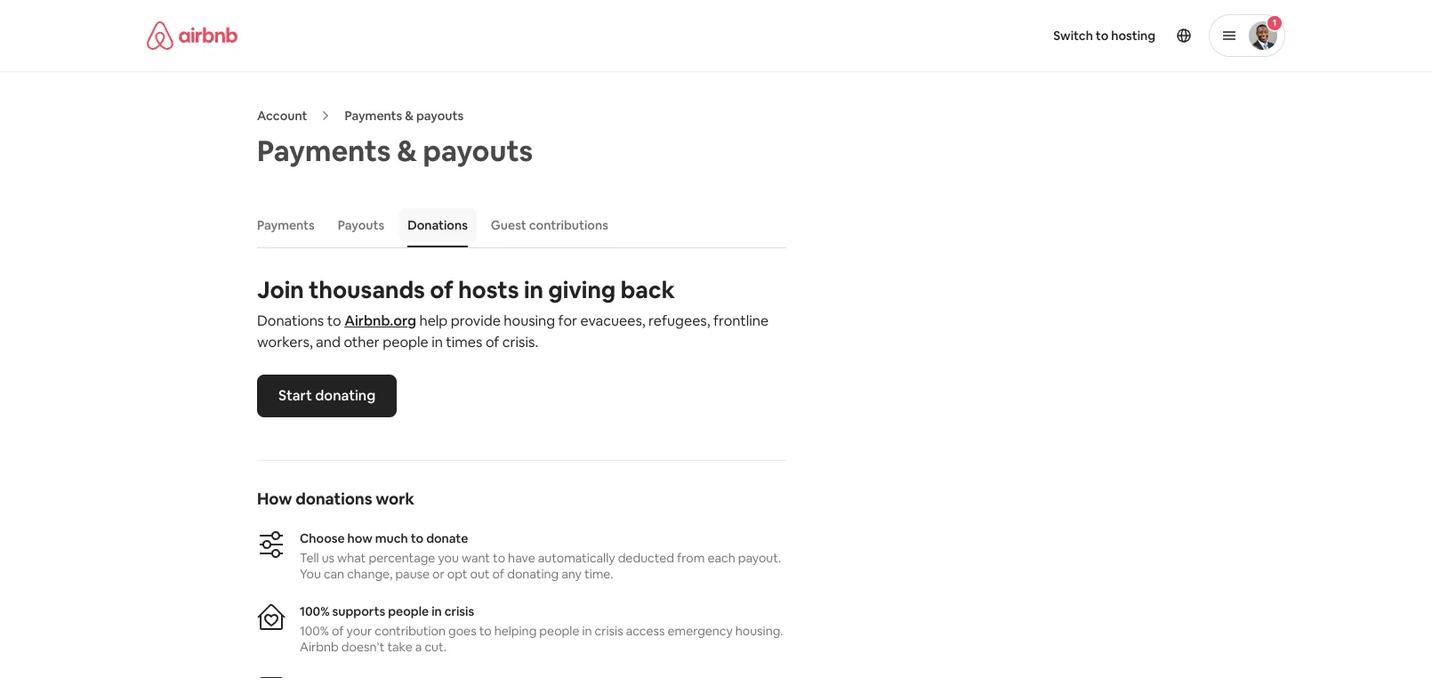 Task type: describe. For each thing, give the bounding box(es) containing it.
1 vertical spatial &
[[397, 133, 417, 169]]

out
[[470, 566, 490, 582]]

hosts
[[458, 275, 519, 305]]

refugees,
[[649, 312, 711, 330]]

thousands
[[309, 275, 425, 305]]

1 100% from the top
[[300, 603, 330, 619]]

can
[[324, 566, 345, 582]]

to up percentage
[[411, 530, 424, 546]]

how
[[257, 489, 292, 509]]

work
[[376, 489, 415, 509]]

times
[[446, 333, 483, 352]]

start
[[279, 386, 312, 405]]

choose how much to donate tell us what percentage you want to have automatically deducted from each payout. you can change, pause or opt out of donating any time.
[[300, 530, 782, 582]]

1 vertical spatial payments & payouts
[[257, 133, 533, 169]]

switch to hosting
[[1054, 28, 1156, 44]]

housing.
[[736, 623, 784, 639]]

guest contributions
[[491, 217, 609, 233]]

payouts button
[[329, 208, 394, 242]]

guest contributions button
[[482, 208, 618, 242]]

automatically
[[538, 550, 615, 566]]

change,
[[347, 566, 393, 582]]

0 horizontal spatial donating
[[315, 386, 376, 405]]

from
[[677, 550, 705, 566]]

1 vertical spatial payments
[[257, 133, 391, 169]]

1 vertical spatial payouts
[[423, 133, 533, 169]]

opt
[[447, 566, 468, 582]]

how
[[348, 530, 373, 546]]

payouts
[[338, 217, 385, 233]]

time.
[[585, 566, 614, 582]]

in up contribution
[[432, 603, 442, 619]]

airbnb.org
[[345, 312, 417, 330]]

and
[[316, 333, 341, 352]]

giving
[[549, 275, 616, 305]]

doesn't
[[342, 639, 385, 655]]

0 vertical spatial payments
[[345, 108, 402, 124]]

frontline
[[714, 312, 769, 330]]

0 vertical spatial &
[[405, 108, 414, 124]]

start donating
[[279, 386, 376, 405]]

emergency
[[668, 623, 733, 639]]

donations button
[[399, 208, 477, 242]]

account link
[[257, 108, 307, 124]]

1
[[1273, 17, 1277, 28]]

start donating link
[[257, 375, 397, 417]]

contributions
[[529, 217, 609, 233]]

each
[[708, 550, 736, 566]]

crisis.
[[503, 333, 539, 352]]

to inside profile element
[[1096, 28, 1109, 44]]

airbnb
[[300, 639, 339, 655]]

your
[[347, 623, 372, 639]]

workers,
[[257, 333, 313, 352]]

want
[[462, 550, 490, 566]]

hosting
[[1112, 28, 1156, 44]]

provide
[[451, 312, 501, 330]]

0 vertical spatial crisis
[[445, 603, 474, 619]]

help provide housing for evacuees, refugees, frontline workers, and other people in times of crisis.
[[257, 312, 769, 352]]

payments button
[[248, 208, 324, 242]]

of up help
[[430, 275, 454, 305]]

you
[[300, 566, 321, 582]]

switch
[[1054, 28, 1094, 44]]



Task type: locate. For each thing, give the bounding box(es) containing it.
much
[[375, 530, 408, 546]]

in up the housing
[[524, 275, 544, 305]]

of inside choose how much to donate tell us what percentage you want to have automatically deducted from each payout. you can change, pause or opt out of donating any time.
[[493, 566, 505, 582]]

0 vertical spatial people
[[383, 333, 429, 352]]

0 vertical spatial payouts
[[416, 108, 464, 124]]

1 vertical spatial donating
[[507, 566, 559, 582]]

tab list
[[248, 203, 787, 247]]

supports
[[332, 603, 386, 619]]

back
[[621, 275, 675, 305]]

donations
[[408, 217, 468, 233], [257, 312, 324, 330]]

donations for donations to airbnb.org
[[257, 312, 324, 330]]

1 vertical spatial 100%
[[300, 623, 329, 639]]

take
[[388, 639, 413, 655]]

2 100% from the top
[[300, 623, 329, 639]]

goes
[[449, 623, 477, 639]]

pause
[[395, 566, 430, 582]]

housing
[[504, 312, 555, 330]]

&
[[405, 108, 414, 124], [397, 133, 417, 169]]

payouts
[[416, 108, 464, 124], [423, 133, 533, 169]]

0 vertical spatial donating
[[315, 386, 376, 405]]

profile element
[[738, 0, 1286, 71]]

of
[[430, 275, 454, 305], [486, 333, 500, 352], [493, 566, 505, 582], [332, 623, 344, 639]]

0 vertical spatial 100%
[[300, 603, 330, 619]]

helping
[[495, 623, 537, 639]]

join
[[257, 275, 304, 305]]

100% up the airbnb
[[300, 603, 330, 619]]

contribution
[[375, 623, 446, 639]]

100%
[[300, 603, 330, 619], [300, 623, 329, 639]]

to inside 100% supports people in crisis 100% of your contribution goes to helping people in crisis access emergency housing. airbnb doesn't take a cut.
[[479, 623, 492, 639]]

0 vertical spatial donations
[[408, 217, 468, 233]]

in down help
[[432, 333, 443, 352]]

of inside help provide housing for evacuees, refugees, frontline workers, and other people in times of crisis.
[[486, 333, 500, 352]]

of right out
[[493, 566, 505, 582]]

people up contribution
[[388, 603, 429, 619]]

people right helping
[[540, 623, 580, 639]]

any
[[562, 566, 582, 582]]

donating inside choose how much to donate tell us what percentage you want to have automatically deducted from each payout. you can change, pause or opt out of donating any time.
[[507, 566, 559, 582]]

other
[[344, 333, 380, 352]]

people inside help provide housing for evacuees, refugees, frontline workers, and other people in times of crisis.
[[383, 333, 429, 352]]

how donations work
[[257, 489, 415, 509]]

help
[[420, 312, 448, 330]]

1 vertical spatial people
[[388, 603, 429, 619]]

1 vertical spatial crisis
[[595, 623, 624, 639]]

to up and
[[327, 312, 341, 330]]

0 horizontal spatial crisis
[[445, 603, 474, 619]]

what
[[337, 550, 366, 566]]

switch to hosting link
[[1043, 17, 1167, 54]]

donations up join thousands of hosts in giving back
[[408, 217, 468, 233]]

donations to airbnb.org
[[257, 312, 417, 330]]

donating right start
[[315, 386, 376, 405]]

payments & payouts
[[345, 108, 464, 124], [257, 133, 533, 169]]

to right goes
[[479, 623, 492, 639]]

1 vertical spatial donations
[[257, 312, 324, 330]]

1 button
[[1209, 14, 1286, 57]]

donations
[[296, 489, 372, 509]]

airbnb.org link
[[345, 312, 417, 330]]

in
[[524, 275, 544, 305], [432, 333, 443, 352], [432, 603, 442, 619], [582, 623, 592, 639]]

you
[[438, 550, 459, 566]]

have
[[508, 550, 535, 566]]

guest
[[491, 217, 527, 233]]

percentage
[[369, 550, 436, 566]]

payments inside button
[[257, 217, 315, 233]]

account
[[257, 108, 307, 124]]

people
[[383, 333, 429, 352], [388, 603, 429, 619], [540, 623, 580, 639]]

to
[[1096, 28, 1109, 44], [327, 312, 341, 330], [411, 530, 424, 546], [493, 550, 506, 566], [479, 623, 492, 639]]

1 horizontal spatial donating
[[507, 566, 559, 582]]

0 horizontal spatial donations
[[257, 312, 324, 330]]

2 vertical spatial payments
[[257, 217, 315, 233]]

choose
[[300, 530, 345, 546]]

1 horizontal spatial donations
[[408, 217, 468, 233]]

us
[[322, 550, 335, 566]]

0 vertical spatial payments & payouts
[[345, 108, 464, 124]]

evacuees,
[[581, 312, 646, 330]]

to right switch
[[1096, 28, 1109, 44]]

donations up workers,
[[257, 312, 324, 330]]

deducted
[[618, 550, 675, 566]]

of left "your"
[[332, 623, 344, 639]]

to left have
[[493, 550, 506, 566]]

crisis up goes
[[445, 603, 474, 619]]

payments
[[345, 108, 402, 124], [257, 133, 391, 169], [257, 217, 315, 233]]

2 vertical spatial people
[[540, 623, 580, 639]]

access
[[626, 623, 665, 639]]

for
[[559, 312, 578, 330]]

donate
[[426, 530, 468, 546]]

in inside help provide housing for evacuees, refugees, frontline workers, and other people in times of crisis.
[[432, 333, 443, 352]]

crisis left access on the left of the page
[[595, 623, 624, 639]]

payout.
[[738, 550, 782, 566]]

join thousands of hosts in giving back
[[257, 275, 675, 305]]

in down time. on the left of the page
[[582, 623, 592, 639]]

of down provide
[[486, 333, 500, 352]]

1 horizontal spatial crisis
[[595, 623, 624, 639]]

people down 'airbnb.org'
[[383, 333, 429, 352]]

a
[[415, 639, 422, 655]]

crisis
[[445, 603, 474, 619], [595, 623, 624, 639]]

tell
[[300, 550, 319, 566]]

or
[[433, 566, 445, 582]]

100% supports people in crisis 100% of your contribution goes to helping people in crisis access emergency housing. airbnb doesn't take a cut.
[[300, 603, 784, 655]]

donating
[[315, 386, 376, 405], [507, 566, 559, 582]]

donating left the any
[[507, 566, 559, 582]]

donations for donations
[[408, 217, 468, 233]]

cut.
[[425, 639, 447, 655]]

donations inside button
[[408, 217, 468, 233]]

of inside 100% supports people in crisis 100% of your contribution goes to helping people in crisis access emergency housing. airbnb doesn't take a cut.
[[332, 623, 344, 639]]

tab list containing payments
[[248, 203, 787, 247]]

100% left "your"
[[300, 623, 329, 639]]



Task type: vqa. For each thing, say whether or not it's contained in the screenshot.
middle 2
no



